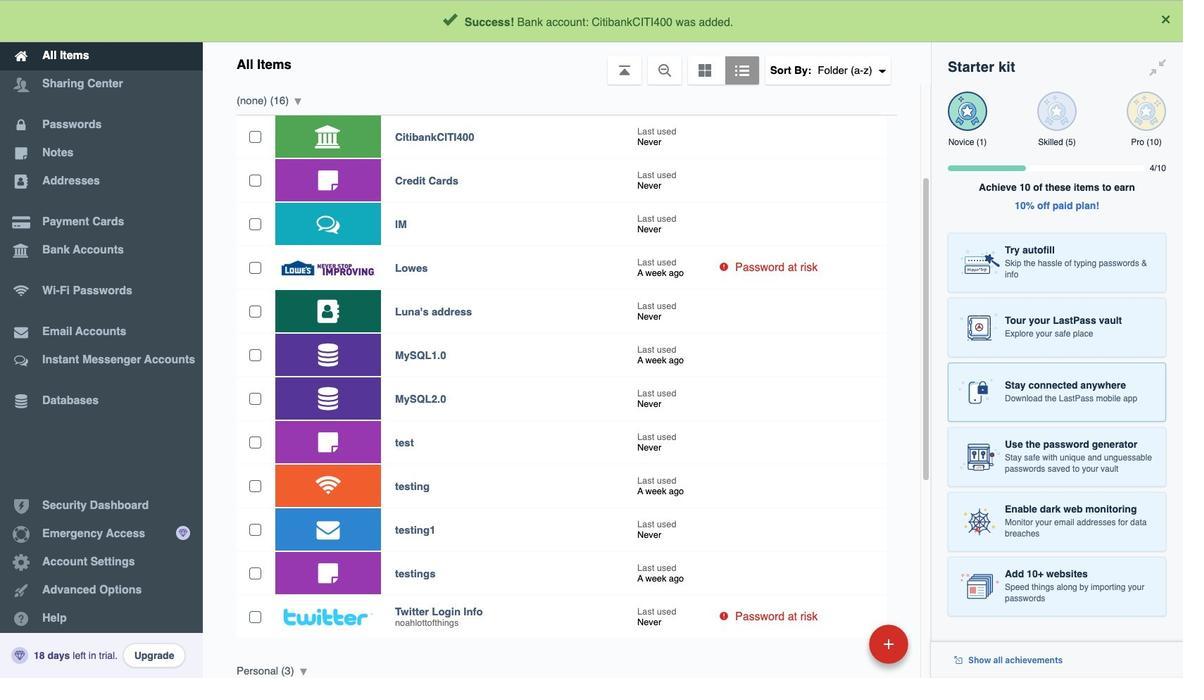 Task type: vqa. For each thing, say whether or not it's contained in the screenshot.
New item icon
no



Task type: locate. For each thing, give the bounding box(es) containing it.
vault options navigation
[[203, 42, 931, 85]]

alert
[[0, 0, 1183, 42]]

search my vault text field
[[340, 6, 902, 37]]

Search search field
[[340, 6, 902, 37]]



Task type: describe. For each thing, give the bounding box(es) containing it.
new item navigation
[[773, 621, 917, 678]]

main navigation navigation
[[0, 0, 203, 678]]

new item element
[[773, 624, 914, 664]]



